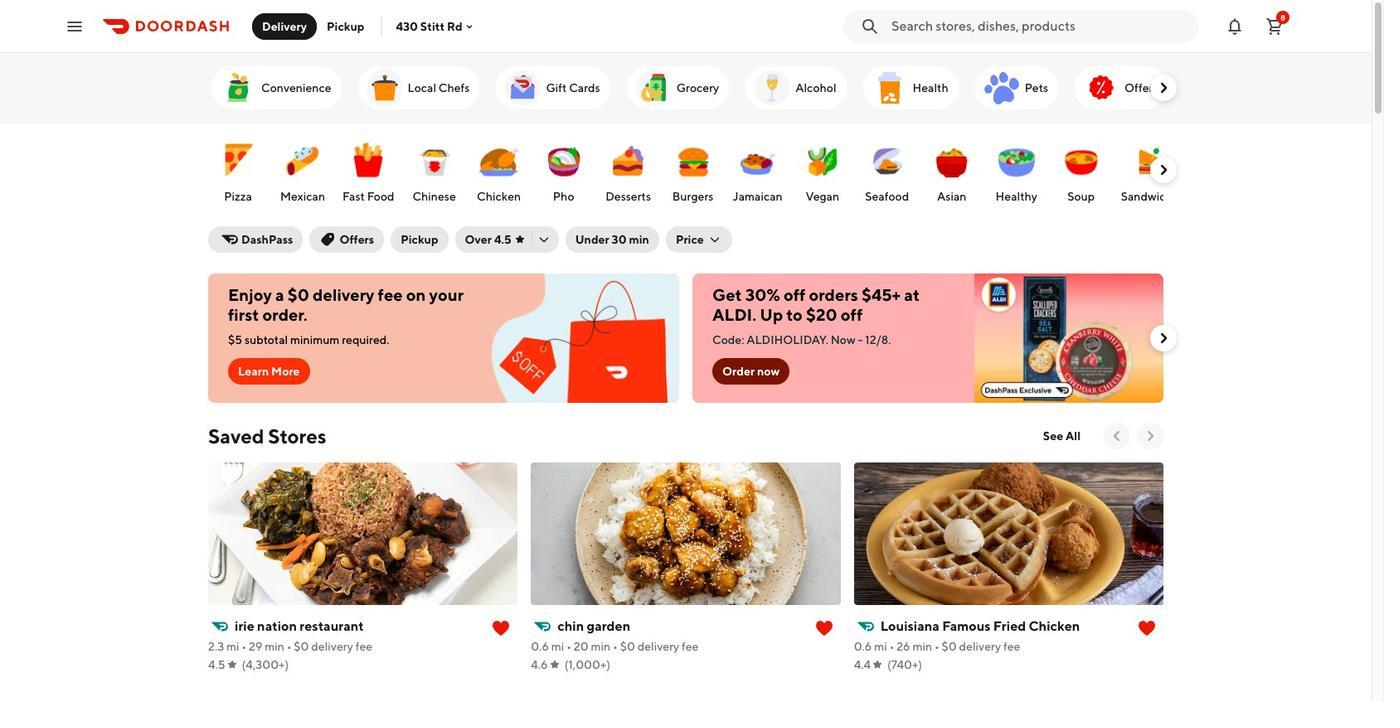 Task type: describe. For each thing, give the bounding box(es) containing it.
grocery link
[[627, 66, 730, 110]]

delivery for louisiana famous fried chicken
[[960, 641, 1002, 654]]

offers inside button
[[340, 233, 374, 246]]

12/8.
[[866, 334, 892, 347]]

soup
[[1068, 190, 1095, 203]]

get 30% off orders $45+ at aldi. up to $20 off
[[713, 285, 920, 324]]

dashpass button
[[208, 227, 303, 253]]

2.3 mi • 29 min • $​0 delivery fee
[[208, 641, 373, 654]]

see all
[[1044, 430, 1081, 443]]

code:
[[713, 334, 745, 347]]

30
[[612, 233, 627, 246]]

3 • from the left
[[567, 641, 572, 654]]

$20
[[806, 305, 838, 324]]

food
[[367, 190, 395, 203]]

pets
[[1025, 81, 1049, 95]]

health image
[[870, 68, 910, 108]]

6 • from the left
[[935, 641, 940, 654]]

offers image
[[1082, 68, 1122, 108]]

pickup for bottommost pickup button
[[401, 233, 439, 246]]

louisiana famous fried chicken
[[881, 619, 1081, 635]]

chin
[[558, 619, 584, 635]]

restaurant
[[300, 619, 364, 635]]

4.6
[[531, 659, 548, 672]]

$​0 for nation
[[294, 641, 309, 654]]

29
[[249, 641, 263, 654]]

$0
[[288, 285, 309, 305]]

order
[[723, 365, 755, 378]]

famous
[[943, 619, 991, 635]]

over 4.5 button
[[455, 227, 559, 253]]

0.6 for louisiana famous fried chicken
[[854, 641, 872, 654]]

0.6 for chin garden
[[531, 641, 549, 654]]

none radio containing 430 stitt rd #234
[[389, 126, 714, 185]]

on
[[406, 285, 426, 305]]

now
[[831, 334, 856, 347]]

gift
[[546, 81, 567, 95]]

min for irie nation restaurant
[[265, 641, 284, 654]]

30%
[[746, 285, 781, 305]]

nc
[[485, 158, 500, 170]]

(4,300+)
[[242, 659, 289, 672]]

minimum
[[290, 334, 340, 347]]

see
[[1044, 430, 1064, 443]]

jamaican
[[733, 190, 783, 203]]

louisiana
[[881, 619, 940, 635]]

gift cards image
[[503, 68, 543, 108]]

fast food
[[343, 190, 395, 203]]

under
[[576, 233, 610, 246]]

delivery inside enjoy a $0 delivery fee on your first order.
[[313, 285, 375, 305]]

stores
[[268, 425, 326, 448]]

430 stitt rd button
[[396, 19, 476, 33]]

alcohol link
[[746, 66, 847, 110]]

orders
[[809, 285, 859, 305]]

4.5 inside the over 4.5 button
[[494, 233, 512, 246]]

over
[[465, 233, 492, 246]]

0.6 mi • 26 min • $​0 delivery fee
[[854, 641, 1021, 654]]

convenience
[[261, 81, 332, 95]]

2 • from the left
[[287, 641, 292, 654]]

fee for chin garden
[[682, 641, 699, 654]]

edit 430 stitt rd from saved addresses image
[[675, 145, 695, 165]]

over 4.5
[[465, 233, 512, 246]]

pho
[[553, 190, 575, 203]]

0 horizontal spatial off
[[784, 285, 806, 305]]

1 horizontal spatial offers
[[1125, 81, 1159, 95]]

to
[[787, 305, 803, 324]]

$5
[[228, 334, 242, 347]]

local chefs image
[[365, 68, 405, 108]]

saved
[[208, 425, 264, 448]]

mi for louisiana
[[875, 641, 888, 654]]

a
[[275, 285, 284, 305]]

learn more
[[238, 365, 300, 378]]

learn more button
[[228, 358, 310, 385]]

delivery
[[262, 19, 307, 33]]

up
[[760, 305, 783, 324]]

$45+
[[862, 285, 901, 305]]

430 for 430 stitt rd #234 charlotte, nc 28213, usa
[[438, 140, 463, 155]]

get
[[713, 285, 742, 305]]

local chefs
[[408, 81, 470, 95]]

min for louisiana famous fried chicken
[[913, 641, 933, 654]]

#234
[[513, 140, 546, 155]]

your
[[438, 50, 466, 66]]

$​0 for garden
[[620, 641, 635, 654]]

chefs
[[439, 81, 470, 95]]

fast
[[343, 190, 365, 203]]

mexican
[[280, 190, 325, 203]]

offers link
[[1075, 66, 1169, 110]]

alcohol image
[[753, 68, 793, 108]]

health
[[913, 81, 949, 95]]

1 vertical spatial pickup button
[[391, 227, 449, 253]]

4 • from the left
[[613, 641, 618, 654]]

pickup for the top pickup button
[[327, 19, 365, 33]]

order.
[[263, 305, 308, 324]]

health link
[[863, 66, 959, 110]]

burgers
[[673, 190, 714, 203]]

more
[[271, 365, 300, 378]]

all
[[1066, 430, 1081, 443]]

0 horizontal spatial chicken
[[477, 190, 521, 203]]

1 vertical spatial chicken
[[1029, 619, 1081, 635]]



Task type: locate. For each thing, give the bounding box(es) containing it.
1 horizontal spatial 0.6
[[854, 641, 872, 654]]

aldiholiday.
[[747, 334, 829, 347]]

pets image
[[982, 68, 1022, 108]]

1 vertical spatial stitt
[[465, 140, 491, 155]]

1 horizontal spatial 430
[[438, 140, 463, 155]]

min right 20
[[591, 641, 611, 654]]

chicken right fried
[[1029, 619, 1081, 635]]

3 $​0 from the left
[[942, 641, 957, 654]]

now
[[757, 365, 780, 378]]

offers down fast
[[340, 233, 374, 246]]

see all link
[[1034, 423, 1091, 450]]

gift cards
[[546, 81, 601, 95]]

1 click to remove this store from your saved list image from the left
[[491, 619, 511, 639]]

8 button
[[1259, 10, 1292, 43]]

chinese
[[413, 190, 456, 203]]

min right 30
[[629, 233, 650, 246]]

vegan
[[806, 190, 840, 203]]

$​0
[[294, 641, 309, 654], [620, 641, 635, 654], [942, 641, 957, 654]]

1 horizontal spatial chicken
[[1029, 619, 1081, 635]]

1 mi from the left
[[226, 641, 239, 654]]

2 horizontal spatial click to remove this store from your saved list image
[[1138, 619, 1157, 639]]

28213,
[[502, 158, 531, 170]]

3 mi from the left
[[875, 641, 888, 654]]

1 vertical spatial off
[[841, 305, 863, 324]]

0 horizontal spatial 4.5
[[208, 659, 225, 672]]

2 $​0 from the left
[[620, 641, 635, 654]]

Enter Your Address text field
[[441, 81, 692, 99]]

1 vertical spatial pickup
[[401, 233, 439, 246]]

delivery
[[313, 285, 375, 305], [311, 641, 353, 654], [638, 641, 680, 654], [960, 641, 1002, 654]]

$​0 down irie nation restaurant
[[294, 641, 309, 654]]

1 horizontal spatial $​0
[[620, 641, 635, 654]]

enjoy a $0 delivery fee on your first order.
[[228, 285, 464, 324]]

stitt up enter
[[421, 19, 445, 33]]

1 horizontal spatial 4.5
[[494, 233, 512, 246]]

rd up your
[[447, 19, 463, 33]]

1 horizontal spatial mi
[[552, 641, 565, 654]]

off
[[784, 285, 806, 305], [841, 305, 863, 324]]

usa
[[532, 158, 553, 170]]

pickup button down chinese
[[391, 227, 449, 253]]

1 horizontal spatial stitt
[[465, 140, 491, 155]]

Store search: begin typing to search for stores available on DoorDash text field
[[892, 17, 1189, 35]]

• down irie nation restaurant
[[287, 641, 292, 654]]

4.5
[[494, 233, 512, 246], [208, 659, 225, 672]]

rd inside 430 stitt rd #234 charlotte, nc 28213, usa
[[493, 140, 511, 155]]

• left 26
[[890, 641, 895, 654]]

chicken
[[477, 190, 521, 203], [1029, 619, 1081, 635]]

delivery down restaurant
[[311, 641, 353, 654]]

1 0.6 from the left
[[531, 641, 549, 654]]

0 horizontal spatial $​0
[[294, 641, 309, 654]]

alcohol
[[796, 81, 837, 95]]

0 vertical spatial offers
[[1125, 81, 1159, 95]]

code: aldiholiday. now - 12/8.
[[713, 334, 892, 347]]

open menu image
[[65, 16, 85, 36]]

8
[[1281, 12, 1286, 22]]

0.6 mi • 20 min • $​0 delivery fee
[[531, 641, 699, 654]]

seafood
[[866, 190, 910, 203]]

under 30 min
[[576, 233, 650, 246]]

subtotal
[[245, 334, 288, 347]]

chicken down nc on the top of the page
[[477, 190, 521, 203]]

click to remove this store from your saved list image for restaurant
[[491, 619, 511, 639]]

rd for 430 stitt rd
[[447, 19, 463, 33]]

0 horizontal spatial 0.6
[[531, 641, 549, 654]]

0 horizontal spatial click to remove this store from your saved list image
[[491, 619, 511, 639]]

1 vertical spatial 4.5
[[208, 659, 225, 672]]

0 horizontal spatial pickup
[[327, 19, 365, 33]]

4.5 right over
[[494, 233, 512, 246]]

1 horizontal spatial pickup button
[[391, 227, 449, 253]]

order now button
[[713, 358, 790, 385]]

2 horizontal spatial $​0
[[942, 641, 957, 654]]

430 for 430 stitt rd
[[396, 19, 418, 33]]

(1,000+)
[[565, 659, 611, 672]]

None radio
[[389, 126, 714, 185]]

convenience image
[[218, 68, 258, 108]]

pets link
[[975, 66, 1059, 110]]

0 vertical spatial 430
[[396, 19, 418, 33]]

• left 20
[[567, 641, 572, 654]]

min for chin garden
[[591, 641, 611, 654]]

0 vertical spatial chicken
[[477, 190, 521, 203]]

fee inside enjoy a $0 delivery fee on your first order.
[[378, 285, 403, 305]]

0 vertical spatial off
[[784, 285, 806, 305]]

0 horizontal spatial 430
[[396, 19, 418, 33]]

0 horizontal spatial pickup button
[[317, 13, 375, 39]]

1 vertical spatial offers
[[340, 233, 374, 246]]

rd up nc on the top of the page
[[493, 140, 511, 155]]

• left 29
[[242, 641, 247, 654]]

• down the garden at the left bottom of the page
[[613, 641, 618, 654]]

click to remove this store from your saved list image for fried
[[1138, 619, 1157, 639]]

desserts
[[606, 190, 651, 203]]

rd for 430 stitt rd #234 charlotte, nc 28213, usa
[[493, 140, 511, 155]]

•
[[242, 641, 247, 654], [287, 641, 292, 654], [567, 641, 572, 654], [613, 641, 618, 654], [890, 641, 895, 654], [935, 641, 940, 654]]

• right 26
[[935, 641, 940, 654]]

1 horizontal spatial rd
[[493, 140, 511, 155]]

fee for louisiana famous fried chicken
[[1004, 641, 1021, 654]]

(740+)
[[888, 659, 923, 672]]

offers right offers image
[[1125, 81, 1159, 95]]

4.4
[[854, 659, 871, 672]]

delivery right 20
[[638, 641, 680, 654]]

min right 29
[[265, 641, 284, 654]]

2 click to remove this store from your saved list image from the left
[[815, 619, 834, 639]]

min right 26
[[913, 641, 933, 654]]

0.6 up 4.4
[[854, 641, 872, 654]]

mi for irie
[[226, 641, 239, 654]]

order now
[[723, 365, 780, 378]]

4.5 down 2.3
[[208, 659, 225, 672]]

$​0 for famous
[[942, 641, 957, 654]]

-
[[858, 334, 863, 347]]

healthy
[[996, 190, 1038, 203]]

stitt for 430 stitt rd
[[421, 19, 445, 33]]

0 horizontal spatial mi
[[226, 641, 239, 654]]

0 vertical spatial pickup
[[327, 19, 365, 33]]

0.6 up 4.6
[[531, 641, 549, 654]]

pickup button right delivery
[[317, 13, 375, 39]]

rd
[[447, 19, 463, 33], [493, 140, 511, 155]]

430 stitt rd
[[396, 19, 463, 33]]

0 vertical spatial pickup button
[[317, 13, 375, 39]]

$​0 down famous
[[942, 641, 957, 654]]

required.
[[342, 334, 390, 347]]

grocery
[[677, 81, 720, 95]]

address
[[469, 50, 519, 66]]

mi right 2.3
[[226, 641, 239, 654]]

1 vertical spatial rd
[[493, 140, 511, 155]]

click to remove this store from your saved list image
[[491, 619, 511, 639], [815, 619, 834, 639], [1138, 619, 1157, 639]]

stitt up nc on the top of the page
[[465, 140, 491, 155]]

off up to in the top right of the page
[[784, 285, 806, 305]]

0 vertical spatial 4.5
[[494, 233, 512, 246]]

offers button
[[310, 227, 384, 253]]

1 $​0 from the left
[[294, 641, 309, 654]]

5 • from the left
[[890, 641, 895, 654]]

delivery for irie nation restaurant
[[311, 641, 353, 654]]

delivery down louisiana famous fried chicken
[[960, 641, 1002, 654]]

2 mi from the left
[[552, 641, 565, 654]]

430
[[396, 19, 418, 33], [438, 140, 463, 155]]

your
[[429, 285, 464, 305]]

430 up enter
[[396, 19, 418, 33]]

0 horizontal spatial rd
[[447, 19, 463, 33]]

next button of carousel image
[[1156, 80, 1172, 96], [1156, 162, 1172, 178], [1156, 330, 1172, 347], [1143, 428, 1159, 445]]

off up "now"
[[841, 305, 863, 324]]

0 horizontal spatial stitt
[[421, 19, 445, 33]]

enjoy
[[228, 285, 272, 305]]

0 vertical spatial rd
[[447, 19, 463, 33]]

3 items, open order cart image
[[1265, 16, 1285, 36]]

irie
[[235, 619, 255, 635]]

fee for irie nation restaurant
[[356, 641, 373, 654]]

1 • from the left
[[242, 641, 247, 654]]

pickup right delivery
[[327, 19, 365, 33]]

1 vertical spatial 430
[[438, 140, 463, 155]]

3 click to remove this store from your saved list image from the left
[[1138, 619, 1157, 639]]

1 horizontal spatial click to remove this store from your saved list image
[[815, 619, 834, 639]]

2 0.6 from the left
[[854, 641, 872, 654]]

0 horizontal spatial offers
[[340, 233, 374, 246]]

$​0 down the garden at the left bottom of the page
[[620, 641, 635, 654]]

20
[[574, 641, 589, 654]]

sandwiches
[[1122, 190, 1185, 203]]

2 horizontal spatial mi
[[875, 641, 888, 654]]

mi left 20
[[552, 641, 565, 654]]

delivery for chin garden
[[638, 641, 680, 654]]

delivery button
[[252, 13, 317, 39]]

0 vertical spatial stitt
[[421, 19, 445, 33]]

min inside button
[[629, 233, 650, 246]]

irie nation restaurant
[[235, 619, 364, 635]]

mi left 26
[[875, 641, 888, 654]]

saved stores link
[[208, 423, 326, 450]]

convenience link
[[212, 66, 341, 110]]

26
[[897, 641, 911, 654]]

price
[[676, 233, 704, 246]]

enter your address
[[402, 50, 519, 66]]

first
[[228, 305, 259, 324]]

dashpass
[[241, 233, 293, 246]]

enter
[[402, 50, 436, 66]]

2.3
[[208, 641, 224, 654]]

stitt inside 430 stitt rd #234 charlotte, nc 28213, usa
[[465, 140, 491, 155]]

fried
[[994, 619, 1027, 635]]

grocery image
[[634, 68, 674, 108]]

notification bell image
[[1226, 16, 1245, 36]]

1 horizontal spatial off
[[841, 305, 863, 324]]

aldi.
[[713, 305, 757, 324]]

nation
[[257, 619, 297, 635]]

pickup down chinese
[[401, 233, 439, 246]]

previous button of carousel image
[[1109, 428, 1126, 445]]

430 inside 430 stitt rd #234 charlotte, nc 28213, usa
[[438, 140, 463, 155]]

mi for chin
[[552, 641, 565, 654]]

price button
[[666, 227, 732, 253]]

pickup button
[[317, 13, 375, 39], [391, 227, 449, 253]]

430 up charlotte,
[[438, 140, 463, 155]]

1 horizontal spatial pickup
[[401, 233, 439, 246]]

chin garden
[[558, 619, 631, 635]]

garden
[[587, 619, 631, 635]]

delivery right $0
[[313, 285, 375, 305]]

at
[[905, 285, 920, 305]]

stitt for 430 stitt rd #234 charlotte, nc 28213, usa
[[465, 140, 491, 155]]

fee
[[378, 285, 403, 305], [356, 641, 373, 654], [682, 641, 699, 654], [1004, 641, 1021, 654]]

local chefs link
[[358, 66, 480, 110]]



Task type: vqa. For each thing, say whether or not it's contained in the screenshot.
Vanilla
no



